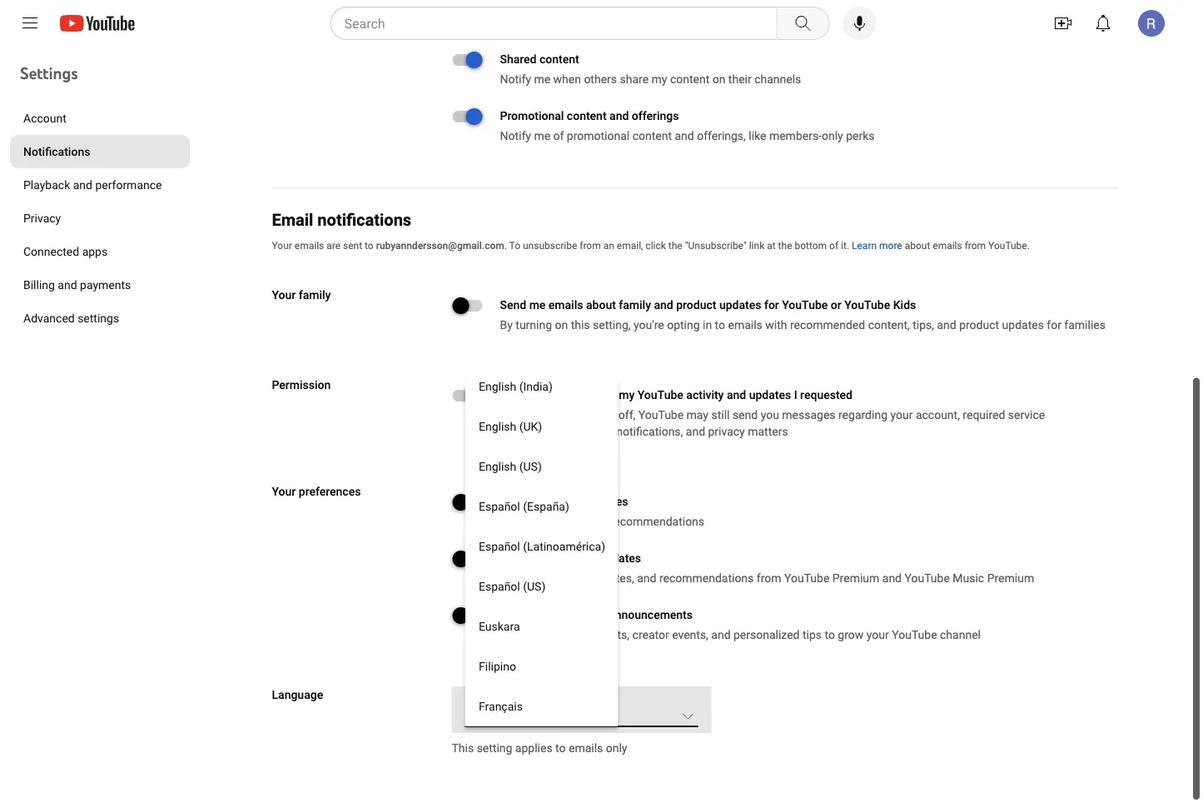 Task type: locate. For each thing, give the bounding box(es) containing it.
0 vertical spatial on
[[713, 72, 726, 86]]

family up you're
[[619, 298, 652, 312]]

on left their
[[713, 72, 726, 86]]

about inside send me emails about family and product updates for youtube or youtube kids by turning on this setting, you're opting in to emails with recommended content, tips, and product updates for families
[[587, 298, 616, 312]]

your left account,
[[891, 408, 914, 422]]

premium right music
[[988, 571, 1035, 585]]

playback
[[23, 178, 70, 192]]

2 vertical spatial product
[[543, 495, 584, 508]]

with
[[766, 318, 788, 332]]

content up the promotional on the top of the page
[[567, 109, 607, 122]]

from left youtube.
[[965, 240, 987, 252]]

legal
[[589, 425, 614, 438]]

updates
[[720, 298, 762, 312], [1003, 318, 1045, 332], [750, 388, 792, 402], [586, 495, 629, 508], [600, 551, 642, 565], [542, 608, 584, 622]]

announcements,
[[500, 425, 586, 438], [544, 628, 630, 642]]

me left when on the top left of the page
[[534, 72, 551, 86]]

more
[[880, 240, 903, 252]]

content down offerings
[[633, 129, 672, 142]]

the right at
[[779, 240, 793, 252]]

(us) up creator
[[523, 579, 546, 593]]

on right turning
[[555, 318, 568, 332]]

(us) for english (us)
[[519, 460, 542, 473]]

for up with
[[765, 298, 780, 312]]

or
[[831, 298, 842, 312]]

1 vertical spatial notify
[[500, 129, 532, 142]]

product up announcements
[[543, 495, 584, 508]]

email for email notifications
[[272, 210, 314, 230]]

recommendations inside youtube premium updates announcements, updates, and recommendations from youtube premium and youtube music premium
[[660, 571, 754, 585]]

(us) inside email language english (us)
[[507, 711, 530, 725]]

2 your from the top
[[272, 288, 296, 302]]

my right share on the top of page
[[652, 72, 668, 86]]

1 horizontal spatial for
[[1048, 318, 1062, 332]]

updates inside creator updates and announcements product announcements, creator events, and personalized tips to grow your youtube channel
[[542, 608, 584, 622]]

1 vertical spatial only
[[606, 741, 628, 755]]

0 vertical spatial send
[[500, 298, 527, 312]]

setting right this
[[477, 741, 513, 755]]

service
[[1009, 408, 1046, 422]]

email inside email language english (us)
[[465, 696, 491, 707]]

list box inside group
[[465, 0, 619, 727]]

updates right the (españa) at the bottom
[[586, 495, 629, 508]]

1 horizontal spatial email
[[465, 696, 491, 707]]

the right the click at the top right of page
[[669, 240, 683, 252]]

emails up the is
[[549, 388, 584, 402]]

1 vertical spatial on
[[555, 318, 568, 332]]

0 horizontal spatial from
[[580, 240, 601, 252]]

your family
[[272, 288, 331, 302]]

2 vertical spatial (us)
[[507, 711, 530, 725]]

and left music
[[883, 571, 902, 585]]

premium up grow
[[833, 571, 880, 585]]

their
[[729, 72, 752, 86]]

offerings,
[[698, 129, 746, 142]]

send inside send me emails about family and product updates for youtube or youtube kids by turning on this setting, you're opting in to emails with recommended content, tips, and product updates for families
[[500, 298, 527, 312]]

emails left with
[[729, 318, 763, 332]]

only
[[822, 129, 844, 142], [606, 741, 628, 755]]

1 horizontal spatial from
[[757, 571, 782, 585]]

0 vertical spatial of
[[554, 129, 564, 142]]

0 horizontal spatial setting
[[477, 741, 513, 755]]

updates inside youtube premium updates announcements, updates, and recommendations from youtube premium and youtube music premium
[[600, 551, 642, 565]]

settings
[[20, 63, 78, 83]]

(latinoamérica)
[[523, 540, 605, 553]]

sent
[[343, 240, 363, 252]]

notify down the promotional
[[500, 129, 532, 142]]

1 horizontal spatial setting
[[532, 408, 568, 422]]

content up when on the top left of the page
[[540, 52, 580, 66]]

channels
[[755, 72, 802, 86]]

about for this
[[587, 388, 616, 402]]

about up turned
[[587, 388, 616, 402]]

send
[[500, 298, 527, 312], [500, 388, 527, 402]]

promotional content and offerings notify me of promotional content and offerings, like members-only perks
[[500, 109, 875, 142]]

permission
[[272, 378, 331, 392]]

if
[[500, 408, 508, 422]]

1 vertical spatial about
[[587, 298, 616, 312]]

my inside "send me emails about my youtube activity and updates i requested if this setting is turned off, youtube may still send you messages regarding your account, required service announcements, legal notifications, and privacy matters"
[[619, 388, 635, 402]]

this inside "send me emails about my youtube activity and updates i requested if this setting is turned off, youtube may still send you messages regarding your account, required service announcements, legal notifications, and privacy matters"
[[510, 408, 530, 422]]

recommendations up creator updates and announcements product announcements, creator events, and personalized tips to grow your youtube channel
[[660, 571, 754, 585]]

1 your from the top
[[272, 240, 292, 252]]

2 vertical spatial about
[[587, 388, 616, 402]]

español up creator
[[479, 579, 520, 593]]

group
[[465, 0, 699, 735]]

apps
[[82, 245, 108, 258]]

updates up the you
[[750, 388, 792, 402]]

español (españa)
[[479, 500, 569, 513]]

notify down shared
[[500, 72, 532, 86]]

.
[[505, 240, 507, 252]]

content
[[540, 52, 580, 66], [671, 72, 710, 86], [567, 109, 607, 122], [633, 129, 672, 142]]

about right more
[[905, 240, 931, 252]]

1 horizontal spatial product
[[677, 298, 717, 312]]

1 vertical spatial español
[[479, 540, 520, 553]]

for left families
[[1048, 318, 1062, 332]]

only right applies
[[606, 741, 628, 755]]

0 horizontal spatial product
[[543, 495, 584, 508]]

your right grow
[[867, 628, 890, 642]]

0 vertical spatial email
[[272, 210, 314, 230]]

english for english (us)
[[479, 460, 516, 473]]

me down the promotional
[[534, 129, 551, 142]]

1 vertical spatial recommendations
[[660, 571, 754, 585]]

2 español from the top
[[479, 540, 520, 553]]

0 horizontal spatial this
[[510, 408, 530, 422]]

Search text field
[[345, 12, 774, 34]]

0 vertical spatial (us)
[[519, 460, 542, 473]]

to
[[365, 240, 374, 252], [715, 318, 726, 332], [825, 628, 836, 642], [556, 741, 566, 755]]

family down are
[[299, 288, 331, 302]]

setting left the is
[[532, 408, 568, 422]]

billing and payments link
[[10, 268, 190, 302], [10, 268, 190, 302]]

bottom
[[795, 240, 827, 252]]

tips
[[803, 628, 822, 642]]

0 vertical spatial for
[[765, 298, 780, 312]]

1 vertical spatial announcements,
[[544, 628, 630, 642]]

0 horizontal spatial email
[[272, 210, 314, 230]]

you're
[[634, 318, 665, 332]]

english up general
[[479, 460, 516, 473]]

2 horizontal spatial product
[[960, 318, 1000, 332]]

1 horizontal spatial my
[[652, 72, 668, 86]]

2 send from the top
[[500, 388, 527, 402]]

1 vertical spatial your
[[867, 628, 890, 642]]

updates up updates,
[[600, 551, 642, 565]]

to inside creator updates and announcements product announcements, creator events, and personalized tips to grow your youtube channel
[[825, 628, 836, 642]]

me up turning
[[530, 298, 546, 312]]

0 horizontal spatial of
[[554, 129, 564, 142]]

content up promotional content and offerings notify me of promotional content and offerings, like members-only perks
[[671, 72, 710, 86]]

and right updates,
[[638, 571, 657, 585]]

1 vertical spatial your
[[272, 288, 296, 302]]

account
[[23, 111, 66, 125]]

0 vertical spatial your
[[272, 240, 292, 252]]

1 horizontal spatial of
[[830, 240, 839, 252]]

applies
[[516, 741, 553, 755]]

privacy link
[[10, 202, 190, 235], [10, 202, 190, 235]]

0 vertical spatial this
[[571, 318, 590, 332]]

1 vertical spatial my
[[619, 388, 635, 402]]

1 horizontal spatial this
[[571, 318, 590, 332]]

0 horizontal spatial premium
[[549, 551, 597, 565]]

me
[[534, 72, 551, 86], [534, 129, 551, 142], [530, 298, 546, 312], [530, 388, 546, 402]]

(us)
[[519, 460, 542, 473], [523, 579, 546, 593], [507, 711, 530, 725]]

perks
[[847, 129, 875, 142]]

your for your preferences
[[272, 485, 296, 498]]

from inside youtube premium updates announcements, updates, and recommendations from youtube premium and youtube music premium
[[757, 571, 782, 585]]

(us) down the language at the bottom of the page
[[507, 711, 530, 725]]

me up (uk)
[[530, 388, 546, 402]]

español up español (us)
[[479, 540, 520, 553]]

emails right more
[[933, 240, 963, 252]]

playback and performance link
[[10, 168, 190, 202], [10, 168, 190, 202]]

english
[[479, 380, 516, 393], [479, 420, 516, 433], [479, 460, 516, 473], [465, 711, 504, 725]]

emails up turning
[[549, 298, 584, 312]]

creator
[[500, 608, 539, 622]]

1 horizontal spatial only
[[822, 129, 844, 142]]

me inside "send me emails about my youtube activity and updates i requested if this setting is turned off, youtube may still send you messages regarding your account, required service announcements, legal notifications, and privacy matters"
[[530, 388, 546, 402]]

from up creator updates and announcements product announcements, creator events, and personalized tips to grow your youtube channel
[[757, 571, 782, 585]]

requested
[[801, 388, 853, 402]]

this left setting, at top
[[571, 318, 590, 332]]

your
[[891, 408, 914, 422], [867, 628, 890, 642]]

may
[[687, 408, 709, 422]]

at
[[768, 240, 776, 252]]

0 vertical spatial announcements,
[[500, 425, 586, 438]]

and up (latinoamérica)
[[588, 515, 608, 528]]

0 vertical spatial recommendations
[[610, 515, 705, 528]]

1 vertical spatial send
[[500, 388, 527, 402]]

0 vertical spatial product
[[677, 298, 717, 312]]

1 horizontal spatial the
[[779, 240, 793, 252]]

to right in
[[715, 318, 726, 332]]

0 vertical spatial my
[[652, 72, 668, 86]]

to right tips on the right bottom of the page
[[825, 628, 836, 642]]

0 vertical spatial only
[[822, 129, 844, 142]]

0 horizontal spatial on
[[555, 318, 568, 332]]

updates left families
[[1003, 318, 1045, 332]]

1 vertical spatial (us)
[[523, 579, 546, 593]]

of down the promotional
[[554, 129, 564, 142]]

advanced
[[23, 311, 75, 325]]

1 vertical spatial email
[[465, 696, 491, 707]]

1 notify from the top
[[500, 72, 532, 86]]

about up setting, at top
[[587, 298, 616, 312]]

2 notify from the top
[[500, 129, 532, 142]]

recommendations up updates,
[[610, 515, 705, 528]]

None search field
[[300, 7, 834, 40]]

email left the language at the bottom of the page
[[465, 696, 491, 707]]

email left notifications
[[272, 210, 314, 230]]

send me emails about my youtube activity and updates i requested image
[[453, 390, 483, 402]]

0 horizontal spatial the
[[669, 240, 683, 252]]

announcements, down the is
[[500, 425, 586, 438]]

list box
[[465, 0, 619, 727]]

playback and performance
[[23, 178, 162, 192]]

2 vertical spatial español
[[479, 579, 520, 593]]

2 vertical spatial your
[[272, 485, 296, 498]]

setting
[[532, 408, 568, 422], [477, 741, 513, 755]]

(us) up general
[[519, 460, 542, 473]]

my inside shared content notify me when others share my content on their channels
[[652, 72, 668, 86]]

premium
[[549, 551, 597, 565], [833, 571, 880, 585], [988, 571, 1035, 585]]

from left an
[[580, 240, 601, 252]]

english for english (india)
[[479, 380, 516, 393]]

send up if
[[500, 388, 527, 402]]

email,
[[617, 240, 644, 252]]

and right the playback
[[73, 178, 92, 192]]

1 send from the top
[[500, 298, 527, 312]]

only left perks
[[822, 129, 844, 142]]

english left (uk)
[[479, 420, 516, 433]]

0 horizontal spatial my
[[619, 388, 635, 402]]

of
[[554, 129, 564, 142], [830, 240, 839, 252]]

send up by
[[500, 298, 527, 312]]

english down the language at the bottom of the page
[[465, 711, 504, 725]]

regarding
[[839, 408, 888, 422]]

product up in
[[677, 298, 717, 312]]

announcements, down updates,
[[544, 628, 630, 642]]

list box containing english (india)
[[465, 0, 619, 727]]

0 vertical spatial español
[[479, 500, 520, 513]]

0 horizontal spatial for
[[765, 298, 780, 312]]

on
[[713, 72, 726, 86], [555, 318, 568, 332]]

english (us)
[[479, 460, 542, 473]]

email language english (us)
[[465, 696, 536, 725]]

product right tips,
[[960, 318, 1000, 332]]

0 vertical spatial notify
[[500, 72, 532, 86]]

3 español from the top
[[479, 579, 520, 593]]

0 horizontal spatial only
[[606, 741, 628, 755]]

shared
[[500, 52, 537, 66]]

send inside "send me emails about my youtube activity and updates i requested if this setting is turned off, youtube may still send you messages regarding your account, required service announcements, legal notifications, and privacy matters"
[[500, 388, 527, 402]]

and up the promotional on the top of the page
[[610, 109, 629, 122]]

promotional
[[567, 129, 630, 142]]

0 vertical spatial setting
[[532, 408, 568, 422]]

english up if
[[479, 380, 516, 393]]

general product updates announcements and recommendations
[[500, 495, 705, 528]]

notify
[[500, 72, 532, 86], [500, 129, 532, 142]]

español (us)
[[479, 579, 546, 593]]

this right if
[[510, 408, 530, 422]]

and right the billing
[[58, 278, 77, 292]]

español down english (us)
[[479, 500, 520, 513]]

1 horizontal spatial family
[[619, 298, 652, 312]]

1 vertical spatial this
[[510, 408, 530, 422]]

of left it.
[[830, 240, 839, 252]]

youtube inside creator updates and announcements product announcements, creator events, and personalized tips to grow your youtube channel
[[893, 628, 938, 642]]

updates down announcements,
[[542, 608, 584, 622]]

send me emails about family and product updates for youtube or youtube kids by turning on this setting, you're opting in to emails with recommended content, tips, and product updates for families
[[500, 298, 1106, 332]]

premium up announcements,
[[549, 551, 597, 565]]

1 horizontal spatial your
[[891, 408, 914, 422]]

from
[[580, 240, 601, 252], [965, 240, 987, 252], [757, 571, 782, 585]]

0 horizontal spatial your
[[867, 628, 890, 642]]

of inside promotional content and offerings notify me of promotional content and offerings, like members-only perks
[[554, 129, 564, 142]]

my up off,
[[619, 388, 635, 402]]

1 español from the top
[[479, 500, 520, 513]]

turned
[[583, 408, 616, 422]]

account link
[[10, 102, 190, 135], [10, 102, 190, 135]]

and up you're
[[654, 298, 674, 312]]

1 horizontal spatial on
[[713, 72, 726, 86]]

it.
[[842, 240, 850, 252]]

email
[[272, 210, 314, 230], [465, 696, 491, 707]]

notifications link
[[10, 135, 190, 168], [10, 135, 190, 168]]

3 your from the top
[[272, 485, 296, 498]]

your
[[272, 240, 292, 252], [272, 288, 296, 302], [272, 485, 296, 498]]

0 vertical spatial your
[[891, 408, 914, 422]]

about inside "send me emails about my youtube activity and updates i requested if this setting is turned off, youtube may still send you messages regarding your account, required service announcements, legal notifications, and privacy matters"
[[587, 388, 616, 402]]

youtube
[[783, 298, 828, 312], [845, 298, 891, 312], [638, 388, 684, 402], [639, 408, 684, 422], [500, 551, 546, 565], [785, 571, 830, 585], [905, 571, 951, 585], [893, 628, 938, 642]]

(us) for español (us)
[[523, 579, 546, 593]]



Task type: vqa. For each thing, say whether or not it's contained in the screenshot.
you're
yes



Task type: describe. For each thing, give the bounding box(es) containing it.
you
[[761, 408, 780, 422]]

and down may
[[686, 425, 706, 438]]

families
[[1065, 318, 1106, 332]]

english for english (uk)
[[479, 420, 516, 433]]

matters
[[748, 425, 789, 438]]

product
[[500, 628, 541, 642]]

billing and payments
[[23, 278, 131, 292]]

notifications,
[[617, 425, 684, 438]]

email for email language english (us)
[[465, 696, 491, 707]]

setting inside "send me emails about my youtube activity and updates i requested if this setting is turned off, youtube may still send you messages regarding your account, required service announcements, legal notifications, and privacy matters"
[[532, 408, 568, 422]]

settings
[[78, 311, 119, 325]]

1 vertical spatial setting
[[477, 741, 513, 755]]

updates inside "send me emails about my youtube activity and updates i requested if this setting is turned off, youtube may still send you messages regarding your account, required service announcements, legal notifications, and privacy matters"
[[750, 388, 792, 402]]

filipino
[[479, 659, 516, 673]]

español for español (españa)
[[479, 500, 520, 513]]

email notifications
[[272, 210, 412, 230]]

group containing english (india)
[[465, 0, 699, 735]]

your emails are sent to rubyanndersson@gmail.com . to unsubscribe from an email, click the "unsubscribe" link at the bottom of it. learn more about emails from youtube.
[[272, 240, 1031, 252]]

1 vertical spatial for
[[1048, 318, 1062, 332]]

2 horizontal spatial premium
[[988, 571, 1035, 585]]

0 vertical spatial about
[[905, 240, 931, 252]]

me inside send me emails about family and product updates for youtube or youtube kids by turning on this setting, you're opting in to emails with recommended content, tips, and product updates for families
[[530, 298, 546, 312]]

promotional
[[500, 109, 564, 122]]

to inside send me emails about family and product updates for youtube or youtube kids by turning on this setting, you're opting in to emails with recommended content, tips, and product updates for families
[[715, 318, 726, 332]]

avatar image image
[[1139, 10, 1166, 37]]

opting
[[668, 318, 700, 332]]

on inside shared content notify me when others share my content on their channels
[[713, 72, 726, 86]]

your for your family
[[272, 288, 296, 302]]

to
[[510, 240, 521, 252]]

2 the from the left
[[779, 240, 793, 252]]

english inside email language english (us)
[[465, 711, 504, 725]]

emails left are
[[295, 240, 324, 252]]

1 the from the left
[[669, 240, 683, 252]]

creator
[[633, 628, 670, 642]]

(españa)
[[523, 500, 569, 513]]

and up send
[[727, 388, 747, 402]]

and inside the general product updates announcements and recommendations
[[588, 515, 608, 528]]

español for español (us)
[[479, 579, 520, 593]]

creator updates and announcements product announcements, creator events, and personalized tips to grow your youtube channel
[[500, 608, 981, 642]]

messages
[[783, 408, 836, 422]]

announcements, inside creator updates and announcements product announcements, creator events, and personalized tips to grow your youtube channel
[[544, 628, 630, 642]]

members-
[[770, 129, 822, 142]]

and down offerings
[[675, 129, 695, 142]]

activity
[[687, 388, 724, 402]]

about for kids
[[587, 298, 616, 312]]

this
[[452, 741, 474, 755]]

me inside promotional content and offerings notify me of promotional content and offerings, like members-only perks
[[534, 129, 551, 142]]

your preferences
[[272, 485, 361, 498]]

billing
[[23, 278, 55, 292]]

tips,
[[913, 318, 935, 332]]

this inside send me emails about family and product updates for youtube or youtube kids by turning on this setting, you're opting in to emails with recommended content, tips, and product updates for families
[[571, 318, 590, 332]]

preferences
[[299, 485, 361, 498]]

language
[[272, 688, 323, 702]]

learn more link
[[852, 238, 903, 253]]

personalized
[[734, 628, 800, 642]]

and down updates,
[[587, 608, 606, 622]]

channel
[[941, 628, 981, 642]]

updates down link
[[720, 298, 762, 312]]

kids
[[894, 298, 917, 312]]

language
[[494, 696, 536, 707]]

español for español (latinoamérica)
[[479, 540, 520, 553]]

privacy
[[709, 425, 745, 438]]

your for your emails are sent to rubyanndersson@gmail.com . to unsubscribe from an email, click the "unsubscribe" link at the bottom of it. learn more about emails from youtube.
[[272, 240, 292, 252]]

still
[[712, 408, 730, 422]]

announcements
[[609, 608, 693, 622]]

product inside the general product updates announcements and recommendations
[[543, 495, 584, 508]]

me inside shared content notify me when others share my content on their channels
[[534, 72, 551, 86]]

notifications
[[318, 210, 412, 230]]

only inside promotional content and offerings notify me of promotional content and offerings, like members-only perks
[[822, 129, 844, 142]]

announcements
[[500, 515, 585, 528]]

1 horizontal spatial premium
[[833, 571, 880, 585]]

off,
[[619, 408, 636, 422]]

learn
[[852, 240, 877, 252]]

1 vertical spatial product
[[960, 318, 1000, 332]]

by
[[500, 318, 513, 332]]

2 horizontal spatial from
[[965, 240, 987, 252]]

updates inside the general product updates announcements and recommendations
[[586, 495, 629, 508]]

(uk)
[[519, 420, 542, 433]]

turning
[[516, 318, 552, 332]]

an
[[604, 240, 615, 252]]

is
[[571, 408, 580, 422]]

your inside "send me emails about my youtube activity and updates i requested if this setting is turned off, youtube may still send you messages regarding your account, required service announcements, legal notifications, and privacy matters"
[[891, 408, 914, 422]]

to right applies
[[556, 741, 566, 755]]

general
[[500, 495, 541, 508]]

announcements, inside "send me emails about my youtube activity and updates i requested if this setting is turned off, youtube may still send you messages regarding your account, required service announcements, legal notifications, and privacy matters"
[[500, 425, 586, 438]]

music
[[953, 571, 985, 585]]

notify inside promotional content and offerings notify me of promotional content and offerings, like members-only perks
[[500, 129, 532, 142]]

english (uk)
[[479, 420, 542, 433]]

updates,
[[590, 571, 635, 585]]

on inside send me emails about family and product updates for youtube or youtube kids by turning on this setting, you're opting in to emails with recommended content, tips, and product updates for families
[[555, 318, 568, 332]]

to right the sent
[[365, 240, 374, 252]]

français
[[479, 699, 523, 713]]

recommendations inside the general product updates announcements and recommendations
[[610, 515, 705, 528]]

emails inside "send me emails about my youtube activity and updates i requested if this setting is turned off, youtube may still send you messages regarding your account, required service announcements, legal notifications, and privacy matters"
[[549, 388, 584, 402]]

are
[[327, 240, 341, 252]]

notifications
[[23, 145, 90, 158]]

link
[[750, 240, 765, 252]]

and right tips,
[[938, 318, 957, 332]]

offerings
[[632, 109, 679, 122]]

euskara
[[479, 619, 520, 633]]

account,
[[916, 408, 961, 422]]

advanced settings
[[23, 311, 119, 325]]

english (india)
[[479, 380, 553, 393]]

1 vertical spatial of
[[830, 240, 839, 252]]

0 horizontal spatial family
[[299, 288, 331, 302]]

your inside creator updates and announcements product announcements, creator events, and personalized tips to grow your youtube channel
[[867, 628, 890, 642]]

and right events,
[[712, 628, 731, 642]]

content,
[[869, 318, 910, 332]]

when
[[554, 72, 582, 86]]

español (latinoamérica)
[[479, 540, 605, 553]]

performance
[[95, 178, 162, 192]]

this setting applies to emails only
[[452, 741, 628, 755]]

mentions image
[[453, 0, 483, 9]]

unsubscribe
[[523, 240, 578, 252]]

privacy
[[23, 211, 61, 225]]

events,
[[673, 628, 709, 642]]

like
[[749, 129, 767, 142]]

required
[[963, 408, 1006, 422]]

setting,
[[593, 318, 631, 332]]

send
[[733, 408, 758, 422]]

send for send me emails about family and product updates for youtube or youtube kids by turning on this setting, you're opting in to emails with recommended content, tips, and product updates for families
[[500, 298, 527, 312]]

grow
[[839, 628, 864, 642]]

emails right applies
[[569, 741, 603, 755]]

"unsubscribe"
[[685, 240, 747, 252]]

notify inside shared content notify me when others share my content on their channels
[[500, 72, 532, 86]]

send for send me emails about my youtube activity and updates i requested if this setting is turned off, youtube may still send you messages regarding your account, required service announcements, legal notifications, and privacy matters
[[500, 388, 527, 402]]

family inside send me emails about family and product updates for youtube or youtube kids by turning on this setting, you're opting in to emails with recommended content, tips, and product updates for families
[[619, 298, 652, 312]]

connected
[[23, 245, 79, 258]]

click
[[646, 240, 666, 252]]

in
[[703, 318, 713, 332]]

rubyanndersson@gmail.com
[[376, 240, 505, 252]]



